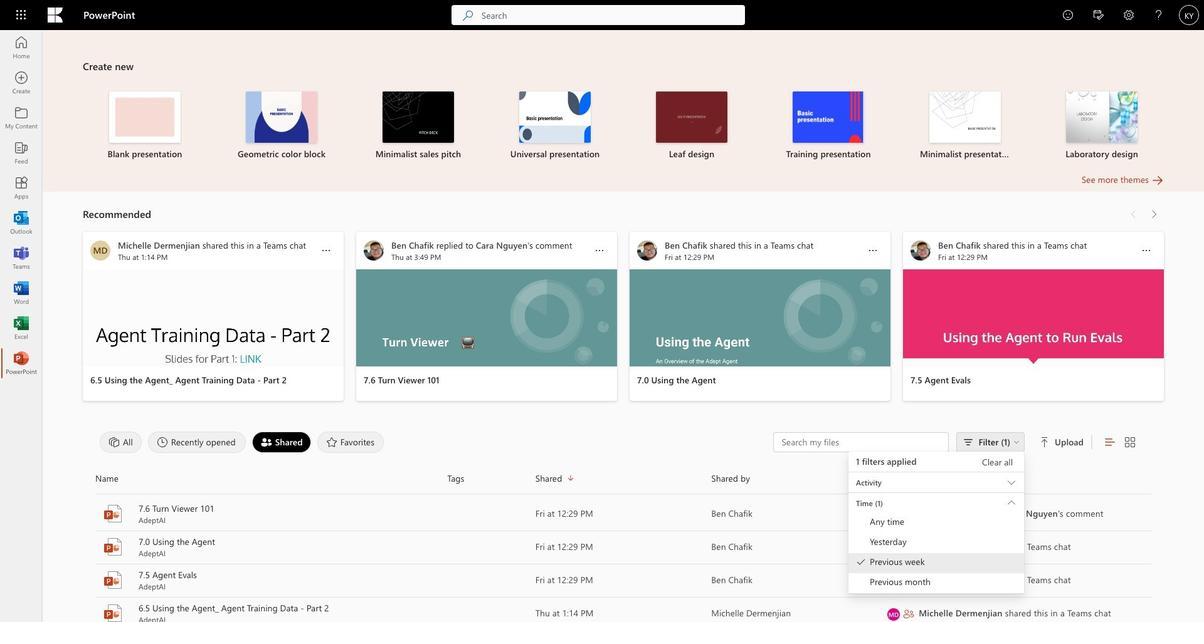 Task type: vqa. For each thing, say whether or not it's contained in the screenshot.
main content
yes



Task type: locate. For each thing, give the bounding box(es) containing it.
2 powerpoint image from the top
[[103, 571, 123, 591]]

tab
[[97, 432, 145, 453], [145, 432, 249, 453], [249, 432, 314, 453], [314, 432, 387, 453]]

1 opens profile card for bchafik@keywordsstudios.com image from the top
[[888, 542, 900, 555]]

powerpoint image inside name 7.6 turn viewer 101 cell
[[103, 504, 123, 524]]

minimalist presentation image
[[930, 92, 1001, 143]]

blank presentation element
[[84, 92, 206, 161]]

go to your outlook image
[[15, 217, 28, 230]]

banner
[[0, 0, 1204, 33]]

opens profile card for bchafik@keywordsstudios.com image
[[888, 542, 900, 555], [888, 575, 900, 588]]

name 6.5 using the agent_ agent training data - part 2 cell
[[95, 603, 447, 623]]

powerpoint image inside name 6.5 using the agent_ agent training data - part 2 'cell'
[[103, 604, 123, 623]]

universal presentation element
[[494, 92, 616, 161]]

Search my files text field
[[780, 437, 942, 449]]

application
[[0, 30, 1204, 623]]

powerpoint image for the name 7.5 agent evals 'cell'
[[103, 571, 123, 591]]

list
[[83, 80, 1164, 173]]

main content
[[43, 30, 1204, 623]]

minimalist sales pitch image
[[383, 92, 454, 143]]

create image
[[15, 77, 28, 89]]

go to powerpoint image
[[15, 358, 28, 370]]

2 opens profile card for bchafik@keywordsstudios.com image from the top
[[888, 575, 900, 588]]

7.5 agent evals group
[[903, 232, 1164, 401]]

2 tab from the left
[[145, 432, 249, 453]]

universal presentation image
[[519, 92, 591, 143]]

3 tab from the left
[[249, 432, 314, 453]]

navigation
[[0, 30, 43, 381]]

tags, column 2 of 5 column header
[[447, 469, 535, 489]]

opens profile card for bchafik@keywordsstudios.com image for the name 7.5 agent evals 'cell'
[[888, 575, 900, 588]]

2 vertical spatial powerpoint image
[[103, 604, 123, 623]]

go to word image
[[15, 287, 28, 300]]

powerpoint image
[[103, 504, 123, 524], [103, 571, 123, 591], [103, 604, 123, 623]]

7.0 using the agent group
[[630, 232, 891, 401]]

laboratory design element
[[1041, 92, 1163, 161]]

account manager for kate yudina image
[[1179, 5, 1199, 25]]

training presentation image
[[793, 92, 864, 143]]

laboratory design image
[[1066, 92, 1138, 143]]

row
[[95, 469, 1152, 495]]

recently opened element
[[148, 432, 246, 453]]

4 tab from the left
[[314, 432, 387, 453]]

powerpoint image for name 6.5 using the agent_ agent training data - part 2 'cell'
[[103, 604, 123, 623]]

organizational logo image
[[48, 8, 63, 23]]

tab list
[[97, 429, 774, 457]]

powerpoint image inside the name 7.5 agent evals 'cell'
[[103, 571, 123, 591]]

opens profile card for bchafik@keywordsstudios.com image
[[888, 509, 900, 522]]

apps image
[[15, 182, 28, 194]]

opens profile card for bchafik@keywordsstudios.com image for name 7.0 using the agent cell
[[888, 542, 900, 555]]

menu
[[849, 494, 1024, 595], [849, 514, 1024, 594]]

feed image
[[15, 147, 28, 159]]

1 menu from the top
[[849, 494, 1024, 595]]

checkbox item
[[849, 554, 1024, 574]]

1 vertical spatial opens profile card for bchafik@keywordsstudios.com image
[[888, 575, 900, 588]]

name 7.6 turn viewer 101 cell
[[95, 503, 447, 526]]

None search field
[[451, 5, 745, 25]]

0 vertical spatial opens profile card for bchafik@keywordsstudios.com image
[[888, 542, 900, 555]]

3 powerpoint image from the top
[[103, 604, 123, 623]]

1 vertical spatial powerpoint image
[[103, 571, 123, 591]]

7.6 turn viewer 101 image
[[356, 270, 617, 367]]

1 powerpoint image from the top
[[103, 504, 123, 524]]

geometric color block element
[[221, 92, 342, 161]]

0 vertical spatial powerpoint image
[[103, 504, 123, 524]]



Task type: describe. For each thing, give the bounding box(es) containing it.
minimalist presentation element
[[904, 92, 1026, 161]]

displaying 5 out of 15 files. status
[[774, 433, 1138, 595]]

checkbox item inside 'displaying 5 out of 15 files.' status
[[849, 554, 1024, 574]]

6.5 using the agent_ agent training data - part 2 image
[[83, 270, 344, 367]]

powerpoint image
[[103, 538, 123, 558]]

1 tab from the left
[[97, 432, 145, 453]]

2 menu from the top
[[849, 514, 1024, 594]]

my content image
[[15, 112, 28, 124]]

name 7.5 agent evals cell
[[95, 570, 447, 592]]

leaf design element
[[631, 92, 753, 161]]

shared element
[[252, 432, 311, 453]]

Search box. Suggestions appear as you type. search field
[[482, 5, 745, 25]]

all element
[[100, 432, 142, 453]]

leaf design image
[[656, 92, 728, 143]]

minimalist sales pitch element
[[358, 92, 479, 161]]

favorites element
[[317, 432, 384, 453]]

6.5 using the agent_ agent training data - part 2 group
[[83, 232, 344, 401]]

training presentation element
[[768, 92, 889, 161]]

name 7.0 using the agent cell
[[95, 536, 447, 559]]

next image
[[1148, 204, 1160, 225]]

go to teams image
[[15, 252, 28, 265]]

7.6 turn viewer 101 group
[[356, 232, 617, 401]]

go to excel image
[[15, 322, 28, 335]]

home image
[[15, 41, 28, 54]]

powerpoint image for name 7.6 turn viewer 101 cell
[[103, 504, 123, 524]]

activity, column 5 of 5 column header
[[888, 469, 1152, 489]]

geometric color block image
[[246, 92, 317, 143]]

7.0 using the agent image
[[630, 270, 891, 367]]



